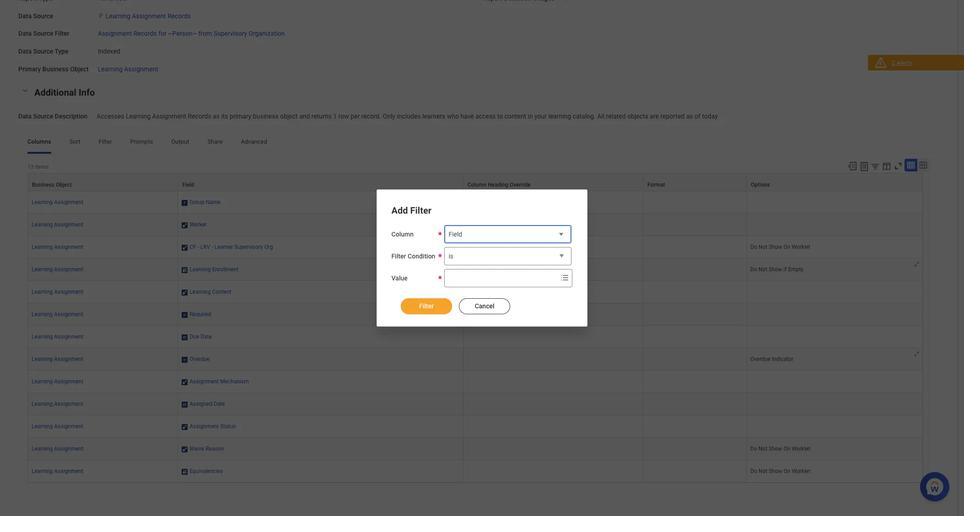 Task type: locate. For each thing, give the bounding box(es) containing it.
4 data from the top
[[18, 112, 32, 120]]

learning assignment for assigned date
[[32, 401, 83, 407]]

1 overdue from the left
[[190, 356, 210, 363]]

source up the 'data source filter'
[[33, 12, 53, 19]]

group name
[[190, 199, 220, 206]]

supervisory left org
[[234, 244, 263, 250]]

supervisory organization
[[467, 244, 528, 250]]

learning
[[548, 112, 571, 120]]

tab list
[[18, 132, 939, 154]]

2 worklet from the top
[[792, 446, 810, 452]]

field image
[[182, 266, 188, 274], [182, 289, 188, 296], [182, 311, 188, 319], [182, 379, 188, 386], [182, 401, 188, 408], [182, 423, 188, 431], [182, 468, 188, 476]]

additional info button
[[34, 87, 95, 98]]

data source type element
[[98, 42, 120, 56]]

required
[[190, 311, 211, 318]]

3 do from the top
[[750, 446, 757, 452]]

2 row from the top
[[27, 191, 923, 214]]

business
[[42, 65, 69, 73], [32, 182, 54, 188]]

learning assignment for learning enrollment
[[32, 266, 83, 273]]

all
[[597, 112, 605, 120]]

1 vertical spatial on
[[784, 446, 790, 452]]

source down the 'data source filter'
[[33, 48, 53, 55]]

business
[[253, 112, 279, 120]]

2 vertical spatial on
[[784, 468, 790, 475]]

waive reason link
[[190, 444, 224, 452]]

learning assignment link for cf - lrv - learner supervisory org
[[32, 244, 83, 250]]

1 vertical spatial do not show on worklet
[[750, 446, 810, 452]]

3 data from the top
[[18, 48, 32, 55]]

exclamation image
[[877, 60, 884, 67]]

2 data from the top
[[18, 30, 32, 37]]

learning assignment link for due date
[[32, 334, 83, 340]]

field image for assignment mechanism
[[182, 379, 188, 386]]

2 as from the left
[[686, 112, 693, 120]]

column left the heading
[[468, 182, 487, 188]]

select to filter grid data image
[[870, 162, 880, 171]]

alerts
[[897, 59, 913, 66]]

10 row from the top
[[27, 371, 923, 393]]

field image
[[182, 199, 188, 207], [182, 222, 188, 229], [182, 244, 188, 251], [182, 334, 188, 341], [182, 356, 188, 363], [182, 446, 188, 453]]

business down type
[[42, 65, 69, 73]]

today.
[[702, 112, 719, 120]]

column heading override
[[468, 182, 531, 188]]

content
[[505, 112, 526, 120]]

7 field image from the top
[[182, 468, 188, 476]]

1 horizontal spatial column
[[468, 182, 487, 188]]

have
[[461, 112, 474, 120]]

field button
[[178, 174, 463, 191], [444, 225, 572, 244]]

learning for cf - lrv - learner supervisory org
[[32, 244, 53, 250]]

field image left 'cf'
[[182, 244, 188, 251]]

1 do from the top
[[750, 244, 757, 250]]

assigned date
[[190, 401, 225, 407]]

field image left assignment status
[[182, 423, 188, 431]]

toolbar
[[843, 159, 930, 173]]

region containing filter
[[392, 291, 573, 315]]

1 horizontal spatial -
[[212, 244, 213, 250]]

2 vertical spatial records
[[188, 112, 211, 120]]

on
[[784, 244, 790, 250], [784, 446, 790, 452], [784, 468, 790, 475]]

0 horizontal spatial column
[[392, 231, 414, 238]]

3 field image from the top
[[182, 311, 188, 319]]

date right assigned
[[214, 401, 225, 407]]

1 vertical spatial date
[[214, 401, 225, 407]]

field image left waive
[[182, 446, 188, 453]]

1 row from the top
[[27, 173, 923, 191]]

not for -
[[759, 244, 767, 250]]

learning assignment link for equivalencies
[[32, 468, 83, 475]]

not for enrollment
[[759, 266, 767, 273]]

2 vertical spatial do not show on worklet
[[750, 468, 810, 475]]

1 vertical spatial object
[[56, 182, 72, 188]]

0 horizontal spatial organization
[[249, 30, 285, 37]]

field image left group
[[182, 199, 188, 207]]

records left its
[[188, 112, 211, 120]]

as left its
[[213, 112, 220, 120]]

source
[[33, 12, 53, 19], [33, 30, 53, 37], [33, 48, 53, 55], [33, 112, 53, 120]]

1 - from the left
[[198, 244, 199, 250]]

overdue for 'overdue' link on the bottom left of page
[[190, 356, 210, 363]]

records inside 'link'
[[133, 30, 157, 37]]

field image left equivalencies
[[182, 468, 188, 476]]

field image for learning content
[[182, 289, 188, 296]]

records left for
[[133, 30, 157, 37]]

supervisory
[[214, 30, 247, 37], [234, 244, 263, 250], [467, 244, 496, 250]]

learning assignment link for assigned date
[[32, 401, 83, 407]]

learning assignment records link
[[106, 10, 191, 19]]

export to worksheets image
[[859, 161, 870, 172]]

1 horizontal spatial overdue
[[750, 356, 771, 363]]

3 show from the top
[[769, 446, 782, 452]]

row
[[27, 173, 923, 191], [27, 191, 923, 214], [27, 214, 923, 236], [27, 236, 923, 259], [27, 259, 923, 281], [27, 281, 923, 304], [27, 304, 923, 326], [27, 326, 923, 348], [27, 348, 923, 371], [27, 371, 923, 393], [27, 393, 923, 416], [27, 416, 923, 438], [27, 438, 923, 460], [27, 460, 923, 483]]

3 on from the top
[[784, 468, 790, 475]]

date for assigned date
[[214, 401, 225, 407]]

on for -
[[784, 244, 790, 250]]

data for data source description
[[18, 112, 32, 120]]

field up group
[[182, 182, 194, 188]]

4 row from the top
[[27, 236, 923, 259]]

data up the 'data source filter'
[[18, 12, 32, 19]]

0 horizontal spatial date
[[201, 334, 212, 340]]

field image for overdue
[[182, 356, 188, 363]]

as left 'of'
[[686, 112, 693, 120]]

in
[[528, 112, 533, 120]]

1 show from the top
[[769, 244, 782, 250]]

its
[[221, 112, 228, 120]]

learning for required
[[32, 311, 53, 318]]

13 row from the top
[[27, 438, 923, 460]]

row containing business object
[[27, 173, 923, 191]]

field up is
[[449, 231, 462, 238]]

learning assignment link for group name
[[32, 199, 83, 206]]

region
[[392, 291, 573, 315]]

assignment inside 'link'
[[98, 30, 132, 37]]

org
[[264, 244, 273, 250]]

field image left required
[[182, 311, 188, 319]]

6 field image from the top
[[182, 446, 188, 453]]

1 vertical spatial field button
[[444, 225, 572, 244]]

learning assignment link for learning enrollment
[[32, 266, 83, 273]]

equivalencies
[[190, 468, 223, 475]]

cell
[[463, 191, 643, 214], [643, 191, 747, 214], [747, 191, 923, 214], [463, 214, 643, 236], [643, 214, 747, 236], [747, 214, 923, 236], [643, 236, 747, 259], [463, 259, 643, 281], [643, 259, 747, 281], [463, 281, 643, 304], [643, 281, 747, 304], [747, 281, 923, 304], [463, 304, 643, 326], [643, 304, 747, 326], [747, 304, 923, 326], [463, 326, 643, 348], [643, 326, 747, 348], [747, 326, 923, 348], [463, 348, 643, 371], [643, 348, 747, 371], [463, 371, 643, 393], [643, 371, 747, 393], [747, 371, 923, 393], [463, 393, 643, 416], [643, 393, 747, 416], [747, 393, 923, 416], [463, 416, 643, 438], [643, 416, 747, 438], [747, 416, 923, 438], [463, 438, 643, 460], [643, 438, 747, 460], [463, 460, 643, 483], [643, 460, 747, 483]]

5 field image from the top
[[182, 401, 188, 408]]

0 horizontal spatial -
[[198, 244, 199, 250]]

data
[[18, 12, 32, 19], [18, 30, 32, 37], [18, 48, 32, 55], [18, 112, 32, 120]]

12 row from the top
[[27, 416, 923, 438]]

- right lrv
[[212, 244, 213, 250]]

show for reason
[[769, 446, 782, 452]]

source inside additional info group
[[33, 112, 53, 120]]

cancel button
[[459, 298, 510, 314]]

assigned
[[190, 401, 212, 407]]

object
[[70, 65, 89, 73], [56, 182, 72, 188]]

field image left assignment mechanism on the bottom of the page
[[182, 379, 188, 386]]

status
[[220, 423, 236, 430]]

3 field image from the top
[[182, 244, 188, 251]]

1 vertical spatial records
[[133, 30, 157, 37]]

returns
[[312, 112, 332, 120]]

4 source from the top
[[33, 112, 53, 120]]

2 overdue from the left
[[750, 356, 771, 363]]

business object
[[32, 182, 72, 188]]

click to view/edit grid preferences image
[[882, 161, 892, 171]]

4 field image from the top
[[182, 379, 188, 386]]

and
[[299, 112, 310, 120]]

1 field image from the top
[[182, 266, 188, 274]]

not
[[759, 244, 767, 250], [759, 266, 767, 273], [759, 446, 767, 452], [759, 468, 767, 475]]

learning enrollment link
[[190, 265, 238, 273]]

learning inside additional info group
[[126, 112, 151, 120]]

do for reason
[[750, 446, 757, 452]]

field image for learning enrollment
[[182, 266, 188, 274]]

2 not from the top
[[759, 266, 767, 273]]

0 vertical spatial date
[[201, 334, 212, 340]]

field image for group name
[[182, 199, 188, 207]]

0 vertical spatial field
[[182, 182, 194, 188]]

0 vertical spatial worklet
[[792, 244, 810, 250]]

records inside additional info group
[[188, 112, 211, 120]]

6 field image from the top
[[182, 423, 188, 431]]

0 vertical spatial records
[[168, 12, 191, 19]]

learning assignment for learning content
[[32, 289, 83, 295]]

1 horizontal spatial as
[[686, 112, 693, 120]]

learning assignment link for assignment mechanism
[[32, 379, 83, 385]]

data for data source type
[[18, 48, 32, 55]]

additional info group
[[18, 85, 939, 121]]

learning for group name
[[32, 199, 53, 206]]

1 vertical spatial worklet
[[792, 446, 810, 452]]

object
[[280, 112, 298, 120]]

learning for due date
[[32, 334, 53, 340]]

learning assignment for required
[[32, 311, 83, 318]]

tab list containing columns
[[18, 132, 939, 154]]

learning assignment link for waive reason
[[32, 446, 83, 452]]

is
[[449, 253, 453, 260]]

field inside add filter dialog
[[449, 231, 462, 238]]

assignment for the learning assignment link related to learning enrollment
[[54, 266, 83, 273]]

1 do not show on worklet from the top
[[750, 244, 810, 250]]

1 field image from the top
[[182, 199, 188, 207]]

your
[[534, 112, 547, 120]]

cancel
[[475, 302, 494, 310]]

3 source from the top
[[33, 48, 53, 55]]

0 horizontal spatial as
[[213, 112, 220, 120]]

2 field image from the top
[[182, 222, 188, 229]]

1 not from the top
[[759, 244, 767, 250]]

data down data source
[[18, 30, 32, 37]]

filter condition
[[392, 253, 435, 260]]

as
[[213, 112, 220, 120], [686, 112, 693, 120]]

business inside popup button
[[32, 182, 54, 188]]

3 not from the top
[[759, 446, 767, 452]]

2 source from the top
[[33, 30, 53, 37]]

-
[[198, 244, 199, 250], [212, 244, 213, 250]]

2 do from the top
[[750, 266, 757, 273]]

3 do not show on worklet from the top
[[750, 468, 810, 475]]

equivalencies link
[[190, 466, 223, 475]]

assignment for the learning assignment link associated with assigned date
[[54, 401, 83, 407]]

data source image
[[98, 12, 104, 19]]

lrv
[[200, 244, 210, 250]]

field image left learning enrollment at the bottom of page
[[182, 266, 188, 274]]

4 do from the top
[[750, 468, 757, 475]]

field image left due
[[182, 334, 188, 341]]

7 row from the top
[[27, 304, 923, 326]]

1 vertical spatial column
[[392, 231, 414, 238]]

field image left worker
[[182, 222, 188, 229]]

2 field image from the top
[[182, 289, 188, 296]]

output
[[171, 138, 189, 145]]

fullscreen image
[[893, 161, 903, 171]]

indexed
[[98, 48, 120, 55]]

worklet
[[792, 244, 810, 250], [792, 446, 810, 452], [792, 468, 810, 475]]

1 horizontal spatial field
[[449, 231, 462, 238]]

column inside popup button
[[468, 182, 487, 188]]

accesses
[[97, 112, 124, 120]]

overdue left indicator
[[750, 356, 771, 363]]

filter inside button
[[419, 302, 434, 310]]

data down chevron down image
[[18, 112, 32, 120]]

do not show on worklet for -
[[750, 244, 810, 250]]

indicator
[[772, 356, 794, 363]]

overdue down due date
[[190, 356, 210, 363]]

assignment records for ~person~ from supervisory organization link
[[98, 28, 285, 37]]

overdue
[[190, 356, 210, 363], [750, 356, 771, 363]]

show
[[769, 244, 782, 250], [769, 266, 782, 273], [769, 446, 782, 452], [769, 468, 782, 475]]

records
[[168, 12, 191, 19], [133, 30, 157, 37], [188, 112, 211, 120]]

learning assignment for overdue
[[32, 356, 83, 363]]

0 vertical spatial field button
[[178, 174, 463, 191]]

5 field image from the top
[[182, 356, 188, 363]]

2 - from the left
[[212, 244, 213, 250]]

learning assignment link for assignment status
[[32, 423, 83, 430]]

2 on from the top
[[784, 446, 790, 452]]

1 vertical spatial business
[[32, 182, 54, 188]]

1 on from the top
[[784, 244, 790, 250]]

region inside add filter dialog
[[392, 291, 573, 315]]

source up data source type
[[33, 30, 53, 37]]

field image left assigned
[[182, 401, 188, 408]]

records up ~person~ at the top
[[168, 12, 191, 19]]

- right 'cf'
[[198, 244, 199, 250]]

9 row from the top
[[27, 348, 923, 371]]

organization inside 'link'
[[249, 30, 285, 37]]

1 worklet from the top
[[792, 244, 810, 250]]

empty
[[788, 266, 804, 273]]

0 horizontal spatial overdue
[[190, 356, 210, 363]]

do for enrollment
[[750, 266, 757, 273]]

2 do not show on worklet from the top
[[750, 446, 810, 452]]

field image left the 'learning content'
[[182, 289, 188, 296]]

field image left 'overdue' link on the bottom left of page
[[182, 356, 188, 363]]

0 horizontal spatial field
[[182, 182, 194, 188]]

date right due
[[201, 334, 212, 340]]

0 vertical spatial organization
[[249, 30, 285, 37]]

1 horizontal spatial date
[[214, 401, 225, 407]]

0 vertical spatial on
[[784, 244, 790, 250]]

learning assignment link for learning content
[[32, 289, 83, 295]]

data up the primary
[[18, 48, 32, 55]]

reason
[[206, 446, 224, 452]]

1 horizontal spatial organization
[[497, 244, 528, 250]]

column down 'add'
[[392, 231, 414, 238]]

source for data source
[[33, 12, 53, 19]]

2 vertical spatial worklet
[[792, 468, 810, 475]]

data inside additional info group
[[18, 112, 32, 120]]

filter
[[55, 30, 69, 37], [99, 138, 112, 145], [410, 205, 432, 216], [392, 253, 406, 260], [419, 302, 434, 310]]

object inside popup button
[[56, 182, 72, 188]]

additional info
[[34, 87, 95, 98]]

1 vertical spatial field
[[449, 231, 462, 238]]

source up columns
[[33, 112, 53, 120]]

2 show from the top
[[769, 266, 782, 273]]

column for column
[[392, 231, 414, 238]]

business down items
[[32, 182, 54, 188]]

learning assignment link
[[98, 63, 158, 73], [32, 199, 83, 206], [32, 222, 83, 228], [32, 244, 83, 250], [32, 266, 83, 273], [32, 289, 83, 295], [32, 311, 83, 318], [32, 334, 83, 340], [32, 356, 83, 363], [32, 379, 83, 385], [32, 401, 83, 407], [32, 423, 83, 430], [32, 446, 83, 452], [32, 468, 83, 475]]

Value field
[[445, 270, 558, 286]]

1 as from the left
[[213, 112, 220, 120]]

1 data from the top
[[18, 12, 32, 19]]

4 field image from the top
[[182, 334, 188, 341]]

assigned date link
[[190, 399, 225, 407]]

supervisory right from
[[214, 30, 247, 37]]

supervisory inside 'link'
[[214, 30, 247, 37]]

source for data source filter
[[33, 30, 53, 37]]

1 source from the top
[[33, 12, 53, 19]]

6 row from the top
[[27, 281, 923, 304]]

0 vertical spatial do not show on worklet
[[750, 244, 810, 250]]

0 vertical spatial column
[[468, 182, 487, 188]]

related
[[606, 112, 626, 120]]

field
[[182, 182, 194, 188], [449, 231, 462, 238]]

field for field popup button in add filter dialog
[[449, 231, 462, 238]]

format
[[647, 182, 665, 188]]

do for -
[[750, 244, 757, 250]]

column inside add filter dialog
[[392, 231, 414, 238]]



Task type: vqa. For each thing, say whether or not it's contained in the screenshot.
All
yes



Task type: describe. For each thing, give the bounding box(es) containing it.
are
[[650, 112, 659, 120]]

learning assignment link for overdue
[[32, 356, 83, 363]]

learners
[[422, 112, 445, 120]]

learning for learning enrollment
[[32, 266, 53, 273]]

items
[[35, 164, 49, 170]]

waive
[[190, 446, 204, 452]]

do not show if empty
[[750, 266, 804, 273]]

add filter
[[392, 205, 432, 216]]

source for data source description
[[33, 112, 53, 120]]

due date
[[190, 334, 212, 340]]

worker link
[[190, 220, 207, 228]]

objects
[[627, 112, 648, 120]]

for
[[158, 30, 167, 37]]

0 vertical spatial business
[[42, 65, 69, 73]]

field image for assigned date
[[182, 401, 188, 408]]

filter inside tab list
[[99, 138, 112, 145]]

override
[[510, 182, 531, 188]]

assignment for the learning assignment link associated with cf - lrv - learner supervisory org
[[54, 244, 83, 250]]

13
[[27, 164, 34, 170]]

required link
[[190, 309, 211, 318]]

assignment for the learning assignment link related to assignment mechanism
[[54, 379, 83, 385]]

1
[[333, 112, 337, 120]]

learning for equivalencies
[[32, 468, 53, 475]]

5 row from the top
[[27, 259, 923, 281]]

4 not from the top
[[759, 468, 767, 475]]

group
[[190, 199, 204, 206]]

add filter dialog
[[376, 189, 588, 327]]

access
[[476, 112, 496, 120]]

worklet for reason
[[792, 446, 810, 452]]

assignment mechanism
[[190, 379, 249, 385]]

assignment status
[[190, 423, 236, 430]]

condition
[[408, 253, 435, 260]]

supervisory up value field
[[467, 244, 496, 250]]

data source type
[[18, 48, 68, 55]]

enrollment
[[212, 266, 238, 273]]

not for reason
[[759, 446, 767, 452]]

overdue for overdue indicator
[[750, 356, 771, 363]]

learning for learning content
[[32, 289, 53, 295]]

chevron down image
[[20, 87, 31, 94]]

assignment for the learning assignment link for equivalencies
[[54, 468, 83, 475]]

waive reason
[[190, 446, 224, 452]]

export to excel image
[[847, 161, 858, 171]]

assignment for the learning assignment link corresponding to required
[[54, 311, 83, 318]]

field image for due date
[[182, 334, 188, 341]]

field image for assignment status
[[182, 423, 188, 431]]

2
[[892, 59, 895, 66]]

do not show on worklet for reason
[[750, 446, 810, 452]]

prompts image
[[559, 272, 570, 283]]

field image for required
[[182, 311, 188, 319]]

table image
[[906, 161, 916, 170]]

14 row from the top
[[27, 460, 923, 483]]

on for reason
[[784, 446, 790, 452]]

learning for waive reason
[[32, 446, 53, 452]]

data source filter
[[18, 30, 69, 37]]

4 show from the top
[[769, 468, 782, 475]]

8 row from the top
[[27, 326, 923, 348]]

column heading override button
[[463, 174, 643, 191]]

learning assignment for waive reason
[[32, 446, 83, 452]]

assignment records for ~person~ from supervisory organization
[[98, 30, 285, 37]]

from
[[198, 30, 212, 37]]

learning assignment for assignment mechanism
[[32, 379, 83, 385]]

cf - lrv - learner supervisory org
[[190, 244, 273, 250]]

prompts
[[130, 138, 153, 145]]

of
[[695, 112, 700, 120]]

column for column heading override
[[468, 182, 487, 188]]

learning assignment for worker
[[32, 222, 83, 228]]

field image for equivalencies
[[182, 468, 188, 476]]

field image for cf - lrv - learner supervisory org
[[182, 244, 188, 251]]

2 alerts button
[[868, 55, 964, 72]]

options button
[[747, 174, 922, 191]]

format button
[[643, 174, 746, 191]]

1 vertical spatial organization
[[497, 244, 528, 250]]

cf - lrv - learner supervisory org link
[[190, 242, 273, 250]]

is button
[[444, 247, 572, 266]]

additional
[[34, 87, 76, 98]]

field for the topmost field popup button
[[182, 182, 194, 188]]

learning assignment for equivalencies
[[32, 468, 83, 475]]

primary business object
[[18, 65, 89, 73]]

description
[[55, 112, 88, 120]]

catalog.
[[573, 112, 596, 120]]

learning for assignment status
[[32, 423, 53, 430]]

overdue indicator
[[750, 356, 794, 363]]

learning content
[[190, 289, 231, 295]]

learning assignment link for worker
[[32, 222, 83, 228]]

assignment for learning content the learning assignment link
[[54, 289, 83, 295]]

advanced element
[[98, 0, 126, 2]]

sort
[[69, 138, 80, 145]]

learning assignment for assignment status
[[32, 423, 83, 430]]

3 worklet from the top
[[792, 468, 810, 475]]

name
[[206, 199, 220, 206]]

cf
[[190, 244, 196, 250]]

who
[[447, 112, 459, 120]]

assignment status link
[[190, 422, 236, 430]]

primary
[[230, 112, 251, 120]]

show for -
[[769, 244, 782, 250]]

primary
[[18, 65, 41, 73]]

learning assignment for cf - lrv - learner supervisory org
[[32, 244, 83, 250]]

add
[[392, 205, 408, 216]]

assignment for due date's the learning assignment link
[[54, 334, 83, 340]]

learning assignment link for required
[[32, 311, 83, 318]]

field image for waive reason
[[182, 446, 188, 453]]

group name link
[[190, 197, 220, 206]]

learning assignment for group name
[[32, 199, 83, 206]]

advanced
[[241, 138, 267, 145]]

row
[[338, 112, 349, 120]]

13 items
[[27, 164, 49, 170]]

learner
[[214, 244, 233, 250]]

columns
[[27, 138, 51, 145]]

business object button
[[28, 174, 178, 191]]

date for due date
[[201, 334, 212, 340]]

11 row from the top
[[27, 393, 923, 416]]

assignment for the learning assignment link related to worker
[[54, 222, 83, 228]]

type
[[55, 48, 68, 55]]

source for data source type
[[33, 48, 53, 55]]

field button inside add filter dialog
[[444, 225, 572, 244]]

assignment for group name's the learning assignment link
[[54, 199, 83, 206]]

0 vertical spatial object
[[70, 65, 89, 73]]

learning for assignment mechanism
[[32, 379, 53, 385]]

learning enrollment
[[190, 266, 238, 273]]

assignment for the learning assignment link corresponding to overdue
[[54, 356, 83, 363]]

assignment for waive reason's the learning assignment link
[[54, 446, 83, 452]]

learning assignment for due date
[[32, 334, 83, 340]]

overdue link
[[190, 354, 210, 363]]

3 row from the top
[[27, 214, 923, 236]]

due
[[190, 334, 199, 340]]

assignment mechanism link
[[190, 377, 249, 385]]

learning for overdue
[[32, 356, 53, 363]]

data source description
[[18, 112, 88, 120]]

info
[[79, 87, 95, 98]]

supervisory for from
[[214, 30, 247, 37]]

only
[[383, 112, 395, 120]]

assignment for the learning assignment link associated with assignment status
[[54, 423, 83, 430]]

supervisory for learner
[[234, 244, 263, 250]]

content
[[212, 289, 231, 295]]

data for data source filter
[[18, 30, 32, 37]]

to
[[497, 112, 503, 120]]

accesses learning assignment records as its primary business object and returns 1 row per record. only includes learners who have access to content in your learning catalog. all related objects are reported as of today.
[[97, 112, 719, 120]]

assignment inside additional info group
[[152, 112, 186, 120]]

field image for worker
[[182, 222, 188, 229]]

mechanism
[[220, 379, 249, 385]]

worklet for -
[[792, 244, 810, 250]]

share
[[207, 138, 223, 145]]

worker
[[190, 222, 207, 228]]

2 alerts
[[892, 59, 913, 66]]

data source
[[18, 12, 53, 19]]

learning assignment records
[[106, 12, 191, 19]]

data for data source
[[18, 12, 32, 19]]

expand table image
[[919, 161, 928, 170]]

learning for assigned date
[[32, 401, 53, 407]]

learning for worker
[[32, 222, 53, 228]]

record.
[[361, 112, 381, 120]]

assignment for learning assignment records link
[[132, 12, 166, 19]]

show for enrollment
[[769, 266, 782, 273]]

per
[[351, 112, 360, 120]]

includes
[[397, 112, 421, 120]]

due date link
[[190, 332, 212, 340]]

learning content link
[[190, 287, 231, 295]]



